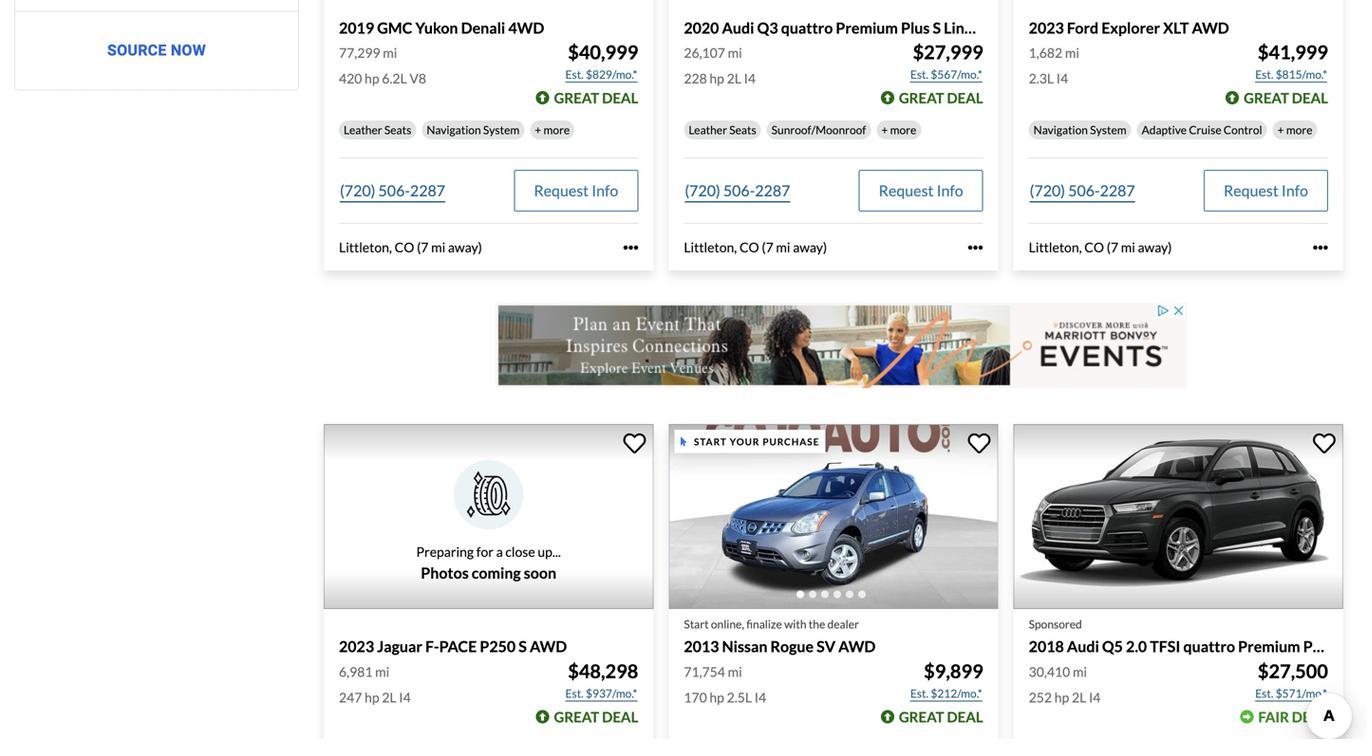 Task type: describe. For each thing, give the bounding box(es) containing it.
start online, finalize with the dealer 2013 nissan rogue sv awd
[[684, 618, 876, 656]]

line
[[944, 19, 973, 37]]

+ more for $41,999
[[1278, 123, 1313, 137]]

more for $40,999
[[544, 123, 570, 137]]

fair deal
[[1259, 709, 1329, 726]]

2.5l
[[727, 690, 752, 706]]

great deal for $40,999
[[554, 89, 639, 107]]

request info button for $40,999
[[514, 170, 639, 212]]

leather seats for $40,999
[[344, 123, 412, 137]]

0 vertical spatial quattro
[[781, 19, 833, 37]]

co for $41,999
[[1085, 240, 1105, 256]]

2287 for $40,999
[[410, 182, 445, 200]]

2018
[[1029, 638, 1064, 656]]

6.2l
[[382, 70, 407, 87]]

start for start online, finalize with the dealer 2013 nissan rogue sv awd
[[684, 618, 709, 632]]

1 horizontal spatial advertisement region
[[496, 303, 1187, 388]]

great deal for $9,899
[[899, 709, 984, 726]]

littleton, co (7 mi away) for $27,999
[[684, 240, 827, 256]]

2.3l
[[1029, 70, 1054, 87]]

$27,500 est. $571/mo.*
[[1256, 660, 1329, 701]]

seats for $40,999
[[385, 123, 412, 137]]

0 horizontal spatial audi
[[722, 19, 754, 37]]

xlt
[[1164, 19, 1189, 37]]

2287 for $27,999
[[755, 182, 791, 200]]

$9,899 est. $212/mo.*
[[911, 660, 984, 701]]

start your purchase
[[694, 436, 820, 448]]

506- for $27,999
[[724, 182, 755, 200]]

247
[[339, 690, 362, 706]]

online,
[[711, 618, 744, 632]]

est. for $48,298
[[566, 687, 584, 701]]

mi for $41,999
[[1065, 45, 1080, 61]]

littleton, for $27,999
[[684, 240, 737, 256]]

0 vertical spatial advertisement region
[[14, 0, 299, 91]]

pace
[[439, 638, 477, 656]]

71,754
[[684, 664, 725, 680]]

adaptive
[[1142, 123, 1187, 137]]

$27,999 est. $567/mo.*
[[911, 41, 984, 81]]

2019
[[339, 19, 374, 37]]

leather for $27,999
[[689, 123, 727, 137]]

(7 for $40,999
[[417, 240, 429, 256]]

1 horizontal spatial s
[[933, 19, 941, 37]]

228
[[684, 70, 707, 87]]

(720) 506-2287 for $40,999
[[340, 182, 445, 200]]

mi for $9,899
[[728, 664, 742, 680]]

2l for $48,298
[[382, 690, 397, 706]]

hp for $40,999
[[365, 70, 379, 87]]

previous image image
[[680, 502, 699, 533]]

sunroof/moonroof
[[772, 123, 866, 137]]

hp for $9,899
[[710, 690, 725, 706]]

$48,298
[[568, 660, 639, 683]]

2 system from the left
[[1091, 123, 1127, 137]]

$27,500
[[1258, 660, 1329, 683]]

506- for $40,999
[[378, 182, 410, 200]]

dealer
[[828, 618, 859, 632]]

2023 for $48,298
[[339, 638, 374, 656]]

6,981
[[339, 664, 373, 680]]

1,682
[[1029, 45, 1063, 61]]

1 system from the left
[[483, 123, 520, 137]]

420
[[339, 70, 362, 87]]

jaguar
[[377, 638, 422, 656]]

manhattan gray metallic 2018 audi q5 2.0 tfsi quattro premium plus awd suv / crossover all-wheel drive automatic image
[[1014, 424, 1344, 610]]

mouse pointer image
[[681, 437, 687, 447]]

$815/mo.*
[[1276, 68, 1328, 81]]

p250
[[480, 638, 516, 656]]

purchase
[[763, 436, 820, 448]]

6,981 mi 247 hp 2l i4
[[339, 664, 411, 706]]

ford
[[1067, 19, 1099, 37]]

nissan
[[722, 638, 768, 656]]

45
[[976, 19, 993, 37]]

leather seats for $27,999
[[689, 123, 757, 137]]

great for $40,999
[[554, 89, 599, 107]]

(720) 506-2287 button for $41,999
[[1029, 170, 1137, 212]]

request info button for $41,999
[[1204, 170, 1329, 212]]

506- for $41,999
[[1069, 182, 1100, 200]]

26,107 mi 228 hp 2l i4
[[684, 45, 756, 87]]

$937/mo.*
[[586, 687, 638, 701]]

next image image
[[968, 502, 987, 533]]

hp for $48,298
[[365, 690, 379, 706]]

deal for $41,999
[[1292, 89, 1329, 107]]

request info button for $27,999
[[859, 170, 984, 212]]

away) for $40,999
[[448, 240, 482, 256]]

2020 audi q3 quattro premium plus s line 45 tfsi awd
[[684, 19, 1067, 37]]

(720) for $40,999
[[340, 182, 376, 200]]

2023 for $41,999
[[1029, 19, 1064, 37]]

2 navigation from the left
[[1034, 123, 1088, 137]]

$27,999
[[913, 41, 984, 64]]

$40,999 est. $829/mo.*
[[566, 41, 639, 81]]

littleton, for $40,999
[[339, 240, 392, 256]]

more for $41,999
[[1287, 123, 1313, 137]]

mi for $27,500
[[1073, 664, 1087, 680]]

seats for $27,999
[[730, 123, 757, 137]]

deal for $48,298
[[602, 709, 639, 726]]

$571/mo.*
[[1276, 687, 1328, 701]]

est. $829/mo.* button
[[565, 65, 639, 84]]

$40,999
[[568, 41, 639, 64]]

request info for $41,999
[[1224, 182, 1309, 200]]

est. for $27,999
[[911, 68, 929, 81]]

q3
[[757, 19, 778, 37]]

request info for $27,999
[[879, 182, 964, 200]]

co for $27,999
[[740, 240, 759, 256]]

est. for $9,899
[[911, 687, 929, 701]]

+ for $27,999
[[882, 123, 888, 137]]

2019 gmc yukon denali 4wd
[[339, 19, 545, 37]]

0 horizontal spatial premium
[[836, 19, 898, 37]]

$41,999
[[1258, 41, 1329, 64]]

littleton, for $41,999
[[1029, 240, 1082, 256]]

adaptive cruise control
[[1142, 123, 1263, 137]]

2023 jaguar f-pace p250 s awd
[[339, 638, 567, 656]]

0 horizontal spatial s
[[519, 638, 527, 656]]

est. $815/mo.* button
[[1255, 65, 1329, 84]]

1 navigation system from the left
[[427, 123, 520, 137]]

leather for $40,999
[[344, 123, 382, 137]]

(720) 506-2287 for $27,999
[[685, 182, 791, 200]]

+ more for $40,999
[[535, 123, 570, 137]]

i4 inside the 1,682 mi 2.3l i4
[[1057, 70, 1069, 87]]

the
[[809, 618, 826, 632]]

i4 for $48,298
[[399, 690, 411, 706]]

ellipsis h image for $41,999
[[1313, 240, 1329, 255]]

f-
[[425, 638, 439, 656]]

cruise
[[1189, 123, 1222, 137]]

est. $567/mo.* button
[[910, 65, 984, 84]]

30,410 mi 252 hp 2l i4
[[1029, 664, 1101, 706]]

0 horizontal spatial plus
[[901, 19, 930, 37]]

plus inside sponsored 2018 audi q5 2.0 tfsi quattro premium plus awd
[[1304, 638, 1333, 656]]

$567/mo.*
[[931, 68, 983, 81]]

(7 for $27,999
[[762, 240, 774, 256]]

deal for $9,899
[[947, 709, 984, 726]]

yukon
[[415, 19, 458, 37]]

deal for $27,500
[[1292, 709, 1329, 726]]



Task type: locate. For each thing, give the bounding box(es) containing it.
est. for $40,999
[[566, 68, 584, 81]]

2l right 228
[[727, 70, 742, 87]]

info for $40,999
[[592, 182, 619, 200]]

deal down $937/mo.* on the left bottom of page
[[602, 709, 639, 726]]

1 littleton, co (7 mi away) from the left
[[339, 240, 482, 256]]

platinum graphite metallic 2013 nissan rogue sv awd suv / crossover all-wheel drive continuously variable transmission image
[[669, 424, 999, 610]]

0 horizontal spatial away)
[[448, 240, 482, 256]]

0 horizontal spatial littleton,
[[339, 240, 392, 256]]

ellipsis h image
[[968, 240, 984, 255]]

awd inside start online, finalize with the dealer 2013 nissan rogue sv awd
[[839, 638, 876, 656]]

0 horizontal spatial request
[[534, 182, 589, 200]]

hp right 420
[[365, 70, 379, 87]]

mi inside 26,107 mi 228 hp 2l i4
[[728, 45, 742, 61]]

3 co from the left
[[1085, 240, 1105, 256]]

great for $48,298
[[554, 709, 599, 726]]

2 littleton, from the left
[[684, 240, 737, 256]]

1 vertical spatial start
[[684, 618, 709, 632]]

1 away) from the left
[[448, 240, 482, 256]]

3 littleton, from the left
[[1029, 240, 1082, 256]]

+
[[535, 123, 542, 137], [882, 123, 888, 137], [1278, 123, 1284, 137]]

1 vertical spatial s
[[519, 638, 527, 656]]

more
[[544, 123, 570, 137], [890, 123, 917, 137], [1287, 123, 1313, 137]]

2 seats from the left
[[730, 123, 757, 137]]

0 vertical spatial start
[[694, 436, 727, 448]]

3 (720) 506-2287 button from the left
[[1029, 170, 1137, 212]]

est. inside $41,999 est. $815/mo.*
[[1256, 68, 1274, 81]]

est. inside $27,999 est. $567/mo.*
[[911, 68, 929, 81]]

0 horizontal spatial request info button
[[514, 170, 639, 212]]

0 horizontal spatial (7
[[417, 240, 429, 256]]

tfsi
[[996, 19, 1027, 37], [1150, 638, 1181, 656]]

1 horizontal spatial plus
[[1304, 638, 1333, 656]]

seats down 26,107 mi 228 hp 2l i4
[[730, 123, 757, 137]]

0 horizontal spatial request info
[[534, 182, 619, 200]]

1 horizontal spatial audi
[[1067, 638, 1100, 656]]

more down $815/mo.*
[[1287, 123, 1313, 137]]

1 vertical spatial advertisement region
[[496, 303, 1187, 388]]

1 horizontal spatial 2287
[[755, 182, 791, 200]]

i4 for $27,500
[[1089, 690, 1101, 706]]

deal down $212/mo.*
[[947, 709, 984, 726]]

great for $9,899
[[899, 709, 945, 726]]

0 horizontal spatial tfsi
[[996, 19, 1027, 37]]

1 seats from the left
[[385, 123, 412, 137]]

2023
[[1029, 19, 1064, 37], [339, 638, 374, 656]]

mi inside the 1,682 mi 2.3l i4
[[1065, 45, 1080, 61]]

great for $41,999
[[1244, 89, 1290, 107]]

finalize
[[747, 618, 782, 632]]

start up the 2013
[[684, 618, 709, 632]]

i4 down jaguar
[[399, 690, 411, 706]]

1 horizontal spatial info
[[937, 182, 964, 200]]

mi inside 30,410 mi 252 hp 2l i4
[[1073, 664, 1087, 680]]

3 2287 from the left
[[1100, 182, 1136, 200]]

request for $41,999
[[1224, 182, 1279, 200]]

2 2287 from the left
[[755, 182, 791, 200]]

1 (720) 506-2287 from the left
[[340, 182, 445, 200]]

plus
[[901, 19, 930, 37], [1304, 638, 1333, 656]]

audi left q5
[[1067, 638, 1100, 656]]

2020
[[684, 19, 719, 37]]

1 (7 from the left
[[417, 240, 429, 256]]

2 horizontal spatial +
[[1278, 123, 1284, 137]]

2 ellipsis h image from the left
[[1313, 240, 1329, 255]]

2 horizontal spatial (720) 506-2287 button
[[1029, 170, 1137, 212]]

your
[[730, 436, 760, 448]]

explorer
[[1102, 19, 1161, 37]]

great deal down est. $937/mo.* button at the bottom of the page
[[554, 709, 639, 726]]

1 horizontal spatial littleton, co (7 mi away)
[[684, 240, 827, 256]]

2287
[[410, 182, 445, 200], [755, 182, 791, 200], [1100, 182, 1136, 200]]

est. $212/mo.* button
[[910, 685, 984, 704]]

77,299 mi 420 hp 6.2l v8
[[339, 45, 426, 87]]

2 (720) from the left
[[685, 182, 721, 200]]

quattro inside sponsored 2018 audi q5 2.0 tfsi quattro premium plus awd
[[1184, 638, 1236, 656]]

2 horizontal spatial info
[[1282, 182, 1309, 200]]

i4 inside 71,754 mi 170 hp 2.5l i4
[[755, 690, 767, 706]]

great deal down est. $212/mo.* button on the bottom right of page
[[899, 709, 984, 726]]

1 vertical spatial plus
[[1304, 638, 1333, 656]]

great deal down est. $815/mo.* button
[[1244, 89, 1329, 107]]

1 horizontal spatial (720) 506-2287 button
[[684, 170, 791, 212]]

v8
[[410, 70, 426, 87]]

deal for $27,999
[[947, 89, 984, 107]]

start right mouse pointer "image"
[[694, 436, 727, 448]]

2 request info from the left
[[879, 182, 964, 200]]

sponsored 2018 audi q5 2.0 tfsi quattro premium plus awd
[[1029, 618, 1368, 656]]

1 leather from the left
[[344, 123, 382, 137]]

1 littleton, from the left
[[339, 240, 392, 256]]

2 co from the left
[[740, 240, 759, 256]]

hp right 170
[[710, 690, 725, 706]]

1 horizontal spatial seats
[[730, 123, 757, 137]]

0 vertical spatial tfsi
[[996, 19, 1027, 37]]

deal down $815/mo.*
[[1292, 89, 1329, 107]]

1 horizontal spatial more
[[890, 123, 917, 137]]

tfsi right 45
[[996, 19, 1027, 37]]

1 vertical spatial tfsi
[[1150, 638, 1181, 656]]

rogue
[[771, 638, 814, 656]]

0 vertical spatial 2023
[[1029, 19, 1064, 37]]

i4 right 252
[[1089, 690, 1101, 706]]

(720) for $41,999
[[1030, 182, 1066, 200]]

mi for $40,999
[[383, 45, 397, 61]]

0 horizontal spatial quattro
[[781, 19, 833, 37]]

1 horizontal spatial quattro
[[1184, 638, 1236, 656]]

est. down $40,999
[[566, 68, 584, 81]]

1 horizontal spatial leather seats
[[689, 123, 757, 137]]

away) for $41,999
[[1138, 240, 1172, 256]]

2 littleton, co (7 mi away) from the left
[[684, 240, 827, 256]]

1 horizontal spatial premium
[[1239, 638, 1301, 656]]

request
[[534, 182, 589, 200], [879, 182, 934, 200], [1224, 182, 1279, 200]]

2 (720) 506-2287 button from the left
[[684, 170, 791, 212]]

3 (720) from the left
[[1030, 182, 1066, 200]]

0 horizontal spatial info
[[592, 182, 619, 200]]

littleton, co (7 mi away) for $41,999
[[1029, 240, 1172, 256]]

plus up $27,500
[[1304, 638, 1333, 656]]

3 506- from the left
[[1069, 182, 1100, 200]]

hp inside 26,107 mi 228 hp 2l i4
[[710, 70, 725, 87]]

great down est. $937/mo.* button at the bottom of the page
[[554, 709, 599, 726]]

1 vertical spatial audi
[[1067, 638, 1100, 656]]

0 horizontal spatial 2023
[[339, 638, 374, 656]]

0 horizontal spatial co
[[395, 240, 414, 256]]

2023 up 6,981
[[339, 638, 374, 656]]

2.0
[[1126, 638, 1147, 656]]

est. for $41,999
[[1256, 68, 1274, 81]]

1 horizontal spatial (720) 506-2287
[[685, 182, 791, 200]]

denali
[[461, 19, 505, 37]]

deal down the $829/mo.*
[[602, 89, 639, 107]]

deal down $567/mo.*
[[947, 89, 984, 107]]

1 horizontal spatial +
[[882, 123, 888, 137]]

0 vertical spatial plus
[[901, 19, 930, 37]]

0 vertical spatial audi
[[722, 19, 754, 37]]

premium
[[836, 19, 898, 37], [1239, 638, 1301, 656]]

deal
[[602, 89, 639, 107], [947, 89, 984, 107], [1292, 89, 1329, 107], [602, 709, 639, 726], [947, 709, 984, 726], [1292, 709, 1329, 726]]

great down est. $829/mo.* button
[[554, 89, 599, 107]]

0 horizontal spatial littleton, co (7 mi away)
[[339, 240, 482, 256]]

hp inside 30,410 mi 252 hp 2l i4
[[1055, 690, 1070, 706]]

est. for $27,500
[[1256, 687, 1274, 701]]

2 horizontal spatial (720)
[[1030, 182, 1066, 200]]

1 vertical spatial quattro
[[1184, 638, 1236, 656]]

2 horizontal spatial 2l
[[1072, 690, 1087, 706]]

0 horizontal spatial 2l
[[382, 690, 397, 706]]

premium up $27,500
[[1239, 638, 1301, 656]]

3 request from the left
[[1224, 182, 1279, 200]]

tfsi inside sponsored 2018 audi q5 2.0 tfsi quattro premium plus awd
[[1150, 638, 1181, 656]]

0 horizontal spatial 2287
[[410, 182, 445, 200]]

+ for $41,999
[[1278, 123, 1284, 137]]

hp right 228
[[710, 70, 725, 87]]

1 (720) 506-2287 button from the left
[[339, 170, 446, 212]]

0 horizontal spatial navigation
[[427, 123, 481, 137]]

request for $40,999
[[534, 182, 589, 200]]

2 horizontal spatial littleton,
[[1029, 240, 1082, 256]]

great down est. $567/mo.* button
[[899, 89, 945, 107]]

1 horizontal spatial ellipsis h image
[[1313, 240, 1329, 255]]

advertisement region
[[14, 0, 299, 91], [496, 303, 1187, 388]]

1 ellipsis h image from the left
[[623, 240, 639, 255]]

great deal down est. $829/mo.* button
[[554, 89, 639, 107]]

start inside start online, finalize with the dealer 2013 nissan rogue sv awd
[[684, 618, 709, 632]]

(720) 506-2287
[[340, 182, 445, 200], [685, 182, 791, 200], [1030, 182, 1136, 200]]

leather seats down 6.2l
[[344, 123, 412, 137]]

i4 inside 26,107 mi 228 hp 2l i4
[[744, 70, 756, 87]]

quattro right 2.0
[[1184, 638, 1236, 656]]

i4
[[744, 70, 756, 87], [1057, 70, 1069, 87], [399, 690, 411, 706], [755, 690, 767, 706], [1089, 690, 1101, 706]]

3 + from the left
[[1278, 123, 1284, 137]]

audi
[[722, 19, 754, 37], [1067, 638, 1100, 656]]

deal for $40,999
[[602, 89, 639, 107]]

s right p250 on the left bottom of page
[[519, 638, 527, 656]]

1 horizontal spatial 2l
[[727, 70, 742, 87]]

1 (720) from the left
[[340, 182, 376, 200]]

navigation
[[427, 123, 481, 137], [1034, 123, 1088, 137]]

0 horizontal spatial more
[[544, 123, 570, 137]]

2 horizontal spatial away)
[[1138, 240, 1172, 256]]

awd inside sponsored 2018 audi q5 2.0 tfsi quattro premium plus awd
[[1336, 638, 1368, 656]]

1 horizontal spatial (720)
[[685, 182, 721, 200]]

control
[[1224, 123, 1263, 137]]

1 horizontal spatial request info
[[879, 182, 964, 200]]

1 more from the left
[[544, 123, 570, 137]]

est. down '$27,999'
[[911, 68, 929, 81]]

1 vertical spatial premium
[[1239, 638, 1301, 656]]

+ more right "control"
[[1278, 123, 1313, 137]]

mi inside 71,754 mi 170 hp 2.5l i4
[[728, 664, 742, 680]]

2 horizontal spatial 2287
[[1100, 182, 1136, 200]]

(720) 506-2287 for $41,999
[[1030, 182, 1136, 200]]

$48,298 est. $937/mo.*
[[566, 660, 639, 701]]

1 horizontal spatial + more
[[882, 123, 917, 137]]

1 horizontal spatial system
[[1091, 123, 1127, 137]]

co
[[395, 240, 414, 256], [740, 240, 759, 256], [1085, 240, 1105, 256]]

2 + more from the left
[[882, 123, 917, 137]]

2 horizontal spatial littleton, co (7 mi away)
[[1029, 240, 1172, 256]]

0 horizontal spatial +
[[535, 123, 542, 137]]

audi inside sponsored 2018 audi q5 2.0 tfsi quattro premium plus awd
[[1067, 638, 1100, 656]]

system
[[483, 123, 520, 137], [1091, 123, 1127, 137]]

0 horizontal spatial system
[[483, 123, 520, 137]]

71,754 mi 170 hp 2.5l i4
[[684, 664, 767, 706]]

2 horizontal spatial (720) 506-2287
[[1030, 182, 1136, 200]]

littleton, co (7 mi away)
[[339, 240, 482, 256], [684, 240, 827, 256], [1029, 240, 1172, 256]]

est. $937/mo.* button
[[565, 685, 639, 704]]

littleton, co (7 mi away) for $40,999
[[339, 240, 482, 256]]

2023 up 1,682
[[1029, 19, 1064, 37]]

(7 for $41,999
[[1107, 240, 1119, 256]]

(720) 506-2287 button for $27,999
[[684, 170, 791, 212]]

request for $27,999
[[879, 182, 934, 200]]

i4 right 2.5l
[[755, 690, 767, 706]]

2013
[[684, 638, 719, 656]]

3 info from the left
[[1282, 182, 1309, 200]]

2 horizontal spatial request info
[[1224, 182, 1309, 200]]

info for $27,999
[[937, 182, 964, 200]]

gmc
[[377, 19, 413, 37]]

ellipsis h image
[[623, 240, 639, 255], [1313, 240, 1329, 255]]

+ more
[[535, 123, 570, 137], [882, 123, 917, 137], [1278, 123, 1313, 137]]

1 2287 from the left
[[410, 182, 445, 200]]

2 info from the left
[[937, 182, 964, 200]]

premium left line at the top
[[836, 19, 898, 37]]

mi inside 6,981 mi 247 hp 2l i4
[[375, 664, 390, 680]]

vehicle photo unavailable image
[[324, 424, 654, 610]]

(720) for $27,999
[[685, 182, 721, 200]]

ellipsis h image for $40,999
[[623, 240, 639, 255]]

1 navigation from the left
[[427, 123, 481, 137]]

deal down $571/mo.*
[[1292, 709, 1329, 726]]

2 (720) 506-2287 from the left
[[685, 182, 791, 200]]

est. inside $48,298 est. $937/mo.*
[[566, 687, 584, 701]]

0 horizontal spatial advertisement region
[[14, 0, 299, 91]]

great
[[554, 89, 599, 107], [899, 89, 945, 107], [1244, 89, 1290, 107], [554, 709, 599, 726], [899, 709, 945, 726]]

premium inside sponsored 2018 audi q5 2.0 tfsi quattro premium plus awd
[[1239, 638, 1301, 656]]

1 leather seats from the left
[[344, 123, 412, 137]]

0 vertical spatial s
[[933, 19, 941, 37]]

est. inside $9,899 est. $212/mo.*
[[911, 687, 929, 701]]

2 navigation system from the left
[[1034, 123, 1127, 137]]

$9,899
[[924, 660, 984, 683]]

1 horizontal spatial co
[[740, 240, 759, 256]]

+ more down est. $567/mo.* button
[[882, 123, 917, 137]]

77,299
[[339, 45, 380, 61]]

more for $27,999
[[890, 123, 917, 137]]

+ for $40,999
[[535, 123, 542, 137]]

30,410
[[1029, 664, 1071, 680]]

0 horizontal spatial (720) 506-2287 button
[[339, 170, 446, 212]]

2 + from the left
[[882, 123, 888, 137]]

26,107
[[684, 45, 725, 61]]

1 horizontal spatial littleton,
[[684, 240, 737, 256]]

hp right 247
[[365, 690, 379, 706]]

great deal for $48,298
[[554, 709, 639, 726]]

great down est. $815/mo.* button
[[1244, 89, 1290, 107]]

3 away) from the left
[[1138, 240, 1172, 256]]

1 + from the left
[[535, 123, 542, 137]]

2l inside 26,107 mi 228 hp 2l i4
[[727, 70, 742, 87]]

2l inside 30,410 mi 252 hp 2l i4
[[1072, 690, 1087, 706]]

3 request info button from the left
[[1204, 170, 1329, 212]]

$829/mo.*
[[586, 68, 638, 81]]

1 506- from the left
[[378, 182, 410, 200]]

s left line at the top
[[933, 19, 941, 37]]

i4 inside 30,410 mi 252 hp 2l i4
[[1089, 690, 1101, 706]]

sponsored
[[1029, 618, 1082, 632]]

hp inside 71,754 mi 170 hp 2.5l i4
[[710, 690, 725, 706]]

2 horizontal spatial request info button
[[1204, 170, 1329, 212]]

1 horizontal spatial navigation system
[[1034, 123, 1127, 137]]

2l for $27,500
[[1072, 690, 1087, 706]]

2l inside 6,981 mi 247 hp 2l i4
[[382, 690, 397, 706]]

i4 for $9,899
[[755, 690, 767, 706]]

0 horizontal spatial ellipsis h image
[[623, 240, 639, 255]]

1 horizontal spatial leather
[[689, 123, 727, 137]]

i4 inside 6,981 mi 247 hp 2l i4
[[399, 690, 411, 706]]

mi inside 77,299 mi 420 hp 6.2l v8
[[383, 45, 397, 61]]

0 horizontal spatial navigation system
[[427, 123, 520, 137]]

506-
[[378, 182, 410, 200], [724, 182, 755, 200], [1069, 182, 1100, 200]]

2 horizontal spatial more
[[1287, 123, 1313, 137]]

mi
[[383, 45, 397, 61], [728, 45, 742, 61], [1065, 45, 1080, 61], [431, 240, 446, 256], [776, 240, 791, 256], [1121, 240, 1136, 256], [375, 664, 390, 680], [728, 664, 742, 680], [1073, 664, 1087, 680]]

2023 ford explorer xlt awd
[[1029, 19, 1230, 37]]

0 horizontal spatial + more
[[535, 123, 570, 137]]

leather down 228
[[689, 123, 727, 137]]

with
[[785, 618, 807, 632]]

est. up fair
[[1256, 687, 1274, 701]]

2 more from the left
[[890, 123, 917, 137]]

q5
[[1102, 638, 1123, 656]]

est. inside $40,999 est. $829/mo.*
[[566, 68, 584, 81]]

1 co from the left
[[395, 240, 414, 256]]

est. left $212/mo.*
[[911, 687, 929, 701]]

3 more from the left
[[1287, 123, 1313, 137]]

4wd
[[508, 19, 545, 37]]

2l for $27,999
[[727, 70, 742, 87]]

1 horizontal spatial away)
[[793, 240, 827, 256]]

i4 for $27,999
[[744, 70, 756, 87]]

3 (7 from the left
[[1107, 240, 1119, 256]]

(720) 506-2287 button
[[339, 170, 446, 212], [684, 170, 791, 212], [1029, 170, 1137, 212]]

1 horizontal spatial request info button
[[859, 170, 984, 212]]

leather seats
[[344, 123, 412, 137], [689, 123, 757, 137]]

mi for $27,999
[[728, 45, 742, 61]]

0 horizontal spatial (720)
[[340, 182, 376, 200]]

more down est. $829/mo.* button
[[544, 123, 570, 137]]

info
[[592, 182, 619, 200], [937, 182, 964, 200], [1282, 182, 1309, 200]]

0 horizontal spatial seats
[[385, 123, 412, 137]]

2 request info button from the left
[[859, 170, 984, 212]]

request info
[[534, 182, 619, 200], [879, 182, 964, 200], [1224, 182, 1309, 200]]

2 leather from the left
[[689, 123, 727, 137]]

2287 for $41,999
[[1100, 182, 1136, 200]]

start for start your purchase
[[694, 436, 727, 448]]

great deal down est. $567/mo.* button
[[899, 89, 984, 107]]

2l
[[727, 70, 742, 87], [382, 690, 397, 706], [1072, 690, 1087, 706]]

252
[[1029, 690, 1052, 706]]

hp for $27,999
[[710, 70, 725, 87]]

fair
[[1259, 709, 1290, 726]]

1 vertical spatial 2023
[[339, 638, 374, 656]]

170
[[684, 690, 707, 706]]

i4 right 228
[[744, 70, 756, 87]]

away) for $27,999
[[793, 240, 827, 256]]

hp right 252
[[1055, 690, 1070, 706]]

mi for $48,298
[[375, 664, 390, 680]]

est. $571/mo.* button
[[1255, 685, 1329, 704]]

i4 right 2.3l
[[1057, 70, 1069, 87]]

1 horizontal spatial 506-
[[724, 182, 755, 200]]

leather seats down 228
[[689, 123, 757, 137]]

2 horizontal spatial request
[[1224, 182, 1279, 200]]

+ more down est. $829/mo.* button
[[535, 123, 570, 137]]

info for $41,999
[[1282, 182, 1309, 200]]

hp inside 6,981 mi 247 hp 2l i4
[[365, 690, 379, 706]]

leather down 420
[[344, 123, 382, 137]]

2 horizontal spatial co
[[1085, 240, 1105, 256]]

1 horizontal spatial navigation
[[1034, 123, 1088, 137]]

2 leather seats from the left
[[689, 123, 757, 137]]

2l right 252
[[1072, 690, 1087, 706]]

2 506- from the left
[[724, 182, 755, 200]]

1 horizontal spatial request
[[879, 182, 934, 200]]

2 horizontal spatial + more
[[1278, 123, 1313, 137]]

+ more for $27,999
[[882, 123, 917, 137]]

1 horizontal spatial (7
[[762, 240, 774, 256]]

s
[[933, 19, 941, 37], [519, 638, 527, 656]]

0 horizontal spatial (720) 506-2287
[[340, 182, 445, 200]]

2l right 247
[[382, 690, 397, 706]]

1 horizontal spatial 2023
[[1029, 19, 1064, 37]]

co for $40,999
[[395, 240, 414, 256]]

more down est. $567/mo.* button
[[890, 123, 917, 137]]

great deal for $41,999
[[1244, 89, 1329, 107]]

3 + more from the left
[[1278, 123, 1313, 137]]

request info for $40,999
[[534, 182, 619, 200]]

est. inside $27,500 est. $571/mo.*
[[1256, 687, 1274, 701]]

quattro
[[781, 19, 833, 37], [1184, 638, 1236, 656]]

sv
[[817, 638, 836, 656]]

0 horizontal spatial 506-
[[378, 182, 410, 200]]

2 request from the left
[[879, 182, 934, 200]]

quattro right the q3
[[781, 19, 833, 37]]

1 + more from the left
[[535, 123, 570, 137]]

great down est. $212/mo.* button on the bottom right of page
[[899, 709, 945, 726]]

3 littleton, co (7 mi away) from the left
[[1029, 240, 1172, 256]]

hp for $27,500
[[1055, 690, 1070, 706]]

2 away) from the left
[[793, 240, 827, 256]]

(720) 506-2287 button for $40,999
[[339, 170, 446, 212]]

audi left the q3
[[722, 19, 754, 37]]

3 request info from the left
[[1224, 182, 1309, 200]]

0 vertical spatial premium
[[836, 19, 898, 37]]

great for $27,999
[[899, 89, 945, 107]]

1 request info from the left
[[534, 182, 619, 200]]

2 horizontal spatial (7
[[1107, 240, 1119, 256]]

0 horizontal spatial leather seats
[[344, 123, 412, 137]]

great deal for $27,999
[[899, 89, 984, 107]]

est. down $41,999
[[1256, 68, 1274, 81]]

est. down $48,298
[[566, 687, 584, 701]]

1 request info button from the left
[[514, 170, 639, 212]]

$41,999 est. $815/mo.*
[[1256, 41, 1329, 81]]

$212/mo.*
[[931, 687, 983, 701]]

1 horizontal spatial tfsi
[[1150, 638, 1181, 656]]

1,682 mi 2.3l i4
[[1029, 45, 1080, 87]]

hp inside 77,299 mi 420 hp 6.2l v8
[[365, 70, 379, 87]]

1 info from the left
[[592, 182, 619, 200]]

seats down 6.2l
[[385, 123, 412, 137]]

tfsi right 2.0
[[1150, 638, 1181, 656]]

great deal
[[554, 89, 639, 107], [899, 89, 984, 107], [1244, 89, 1329, 107], [554, 709, 639, 726], [899, 709, 984, 726]]

2 (7 from the left
[[762, 240, 774, 256]]

3 (720) 506-2287 from the left
[[1030, 182, 1136, 200]]

1 request from the left
[[534, 182, 589, 200]]

plus up '$27,999'
[[901, 19, 930, 37]]

away)
[[448, 240, 482, 256], [793, 240, 827, 256], [1138, 240, 1172, 256]]



Task type: vqa. For each thing, say whether or not it's contained in the screenshot.


